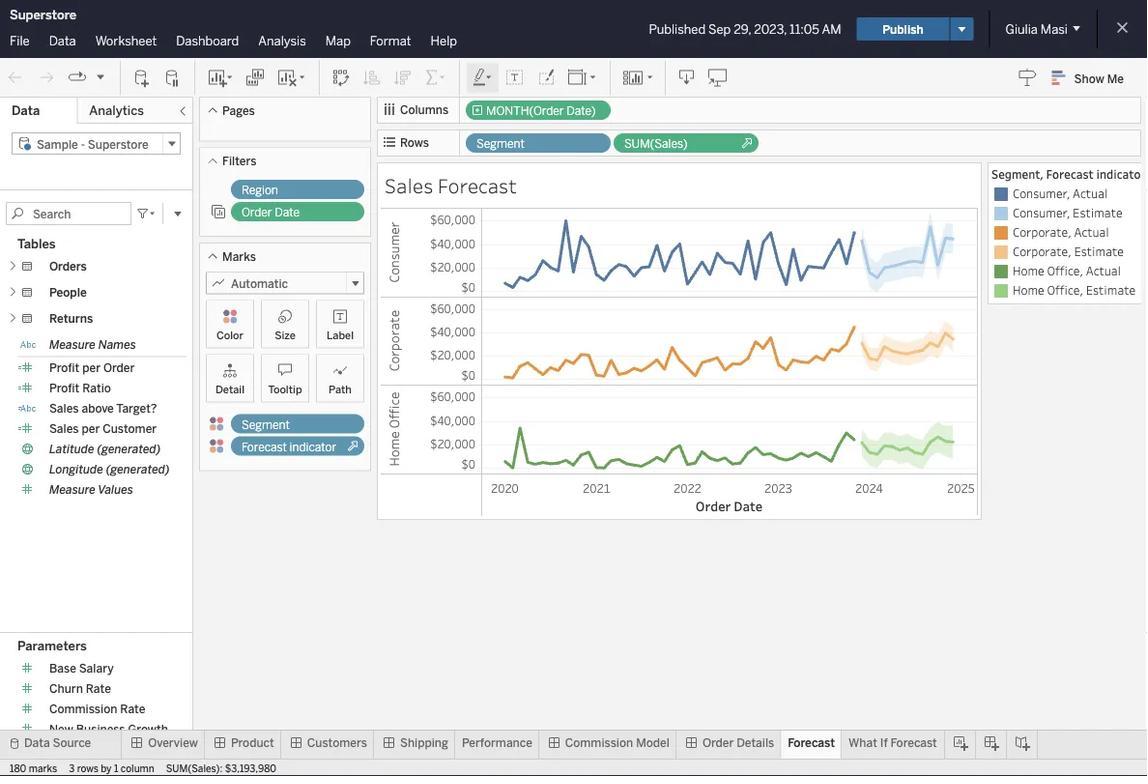 Task type: locate. For each thing, give the bounding box(es) containing it.
0 vertical spatial measure
[[49, 338, 96, 352]]

marks. press enter to open the view data window.. use arrow keys to navigate data visualization elements. image
[[481, 208, 978, 475]]

rate up growth
[[120, 702, 145, 716]]

indicator
[[1097, 166, 1146, 182], [290, 440, 337, 454]]

shipping
[[400, 736, 448, 750]]

date)
[[567, 104, 596, 118]]

2 vertical spatial estimate
[[1086, 282, 1136, 298]]

business
[[76, 722, 125, 736]]

11:05
[[790, 21, 820, 37]]

consumer, actual
[[1013, 186, 1108, 202]]

0 vertical spatial profit
[[49, 361, 80, 375]]

2 profit from the top
[[49, 381, 80, 395]]

Consumer, Segment. Press Space to toggle selection. Press Escape to go back to the left margin. Use arrow keys to navigate headers text field
[[381, 208, 408, 297]]

(generated) for longitude (generated)
[[106, 463, 170, 477]]

0 vertical spatial office,
[[1047, 263, 1084, 279]]

1 corporate, from the top
[[1013, 224, 1072, 240]]

0 vertical spatial order
[[242, 205, 272, 219]]

published sep 29, 2023, 11:05 am
[[649, 21, 841, 37]]

1 office, from the top
[[1047, 263, 1084, 279]]

0 vertical spatial sales
[[385, 172, 433, 199]]

measure
[[49, 338, 96, 352], [49, 483, 96, 497]]

1 vertical spatial home
[[1013, 282, 1045, 298]]

indicator up consumer, actual option
[[1097, 166, 1146, 182]]

2 horizontal spatial order
[[703, 736, 734, 750]]

forecast right 'if'
[[891, 736, 937, 750]]

forecast up consumer, actual option
[[1046, 166, 1094, 182]]

Corporate, Segment. Press Space to toggle selection. Press Escape to go back to the left margin. Use arrow keys to navigate headers text field
[[381, 297, 408, 385]]

consumer,
[[1013, 186, 1071, 202], [1013, 205, 1071, 221]]

2 vertical spatial sales
[[49, 422, 79, 436]]

dashboard
[[176, 33, 239, 48]]

0 vertical spatial data
[[49, 33, 76, 48]]

3 rows by 1 column
[[69, 763, 154, 774]]

1 horizontal spatial rate
[[120, 702, 145, 716]]

0 vertical spatial segment
[[477, 137, 525, 151]]

parameters
[[17, 638, 87, 654]]

1 horizontal spatial segment
[[477, 137, 525, 151]]

sales for sales forecast
[[385, 172, 433, 199]]

by
[[101, 763, 112, 774]]

consumer, for consumer, estimate
[[1013, 205, 1071, 221]]

me
[[1107, 71, 1124, 85]]

office, inside home office, estimate option
[[1047, 282, 1084, 298]]

segment down month(order
[[477, 137, 525, 151]]

open and edit this workbook in tableau desktop image
[[709, 68, 728, 87]]

consumer, down segment,
[[1013, 186, 1071, 202]]

1 vertical spatial per
[[82, 422, 100, 436]]

1 vertical spatial corporate,
[[1013, 244, 1072, 260]]

indicator down path
[[290, 440, 337, 454]]

details
[[737, 736, 775, 750]]

commission left model
[[565, 736, 633, 750]]

order for order details
[[703, 736, 734, 750]]

new data source image
[[132, 68, 152, 87]]

0 vertical spatial estimate
[[1073, 205, 1123, 221]]

show me
[[1075, 71, 1124, 85]]

undo image
[[6, 68, 25, 87]]

per up ratio
[[82, 361, 101, 375]]

1 horizontal spatial commission
[[565, 736, 633, 750]]

rows
[[77, 763, 98, 774]]

sales above target?
[[49, 402, 157, 416]]

corporate, estimate
[[1013, 244, 1124, 260]]

office, for actual
[[1047, 263, 1084, 279]]

1 horizontal spatial order
[[242, 205, 272, 219]]

measure names
[[49, 338, 136, 352]]

totals image
[[424, 68, 448, 87]]

orders
[[49, 260, 87, 274]]

0 vertical spatial indicator
[[1097, 166, 1146, 182]]

applies to selected worksheets with same data source image
[[211, 204, 226, 219]]

order date
[[242, 205, 300, 219]]

data up 180 marks
[[24, 736, 50, 750]]

commission
[[49, 702, 117, 716], [565, 736, 633, 750]]

0 horizontal spatial commission
[[49, 702, 117, 716]]

2 vertical spatial order
[[703, 736, 734, 750]]

actual down segment, forecast indicator
[[1073, 186, 1108, 202]]

actual inside option
[[1074, 224, 1110, 240]]

measure down returns
[[49, 338, 96, 352]]

replay animation image
[[68, 68, 87, 87], [95, 71, 106, 82]]

0 vertical spatial per
[[82, 361, 101, 375]]

filters
[[222, 154, 257, 168]]

consumer, for consumer, actual
[[1013, 186, 1071, 202]]

home down corporate, estimate
[[1013, 263, 1045, 279]]

1 vertical spatial actual
[[1074, 224, 1110, 240]]

1 vertical spatial commission
[[565, 736, 633, 750]]

estimate down consumer, actual option
[[1073, 205, 1123, 221]]

1 consumer, from the top
[[1013, 186, 1071, 202]]

consumer, inside option
[[1013, 186, 1071, 202]]

overview
[[148, 736, 198, 750]]

2 measure from the top
[[49, 483, 96, 497]]

corporate, actual option
[[992, 223, 1147, 243]]

month(order date)
[[486, 104, 596, 118]]

measure for measure names
[[49, 338, 96, 352]]

sales down profit ratio at left
[[49, 402, 79, 416]]

path
[[329, 383, 352, 396]]

0 vertical spatial corporate,
[[1013, 224, 1072, 240]]

1 measure from the top
[[49, 338, 96, 352]]

1 vertical spatial estimate
[[1074, 244, 1124, 260]]

2 home from the top
[[1013, 282, 1045, 298]]

0 vertical spatial consumer,
[[1013, 186, 1071, 202]]

order left details
[[703, 736, 734, 750]]

1 vertical spatial (generated)
[[106, 463, 170, 477]]

1 vertical spatial measure
[[49, 483, 96, 497]]

estimate inside option
[[1086, 282, 1136, 298]]

office, down corporate, estimate option
[[1047, 263, 1084, 279]]

2 office, from the top
[[1047, 282, 1084, 298]]

color
[[217, 329, 244, 342]]

1 vertical spatial consumer,
[[1013, 205, 1071, 221]]

profit for profit ratio
[[49, 381, 80, 395]]

1 vertical spatial profit
[[49, 381, 80, 395]]

office, inside home office, actual "option"
[[1047, 263, 1084, 279]]

sales per customer
[[49, 422, 157, 436]]

replay animation image right redo image
[[68, 68, 87, 87]]

per for order
[[82, 361, 101, 375]]

home
[[1013, 263, 1045, 279], [1013, 282, 1045, 298]]

office, down home office, actual "option"
[[1047, 282, 1084, 298]]

1 vertical spatial rate
[[120, 702, 145, 716]]

0 horizontal spatial order
[[103, 361, 135, 375]]

1 vertical spatial segment
[[242, 418, 290, 432]]

actual down consumer, estimate option
[[1074, 224, 1110, 240]]

pages
[[222, 103, 255, 117]]

1
[[114, 763, 118, 774]]

show/hide cards image
[[623, 68, 653, 87]]

data down superstore at the left top of the page
[[49, 33, 76, 48]]

actual inside option
[[1073, 186, 1108, 202]]

sort descending image
[[393, 68, 413, 87]]

sales for sales above target?
[[49, 402, 79, 416]]

profit left ratio
[[49, 381, 80, 395]]

corporate, down consumer, estimate
[[1013, 224, 1072, 240]]

highlight image
[[472, 68, 494, 87]]

am
[[822, 21, 841, 37]]

Home Office, Segment. Press Space to toggle selection. Press Escape to go back to the left margin. Use arrow keys to navigate headers text field
[[381, 385, 408, 474]]

size
[[275, 329, 296, 342]]

0 vertical spatial commission
[[49, 702, 117, 716]]

1 vertical spatial sales
[[49, 402, 79, 416]]

profit
[[49, 361, 80, 375], [49, 381, 80, 395]]

0 vertical spatial home
[[1013, 263, 1045, 279]]

order for order date
[[242, 205, 272, 219]]

0 vertical spatial (generated)
[[97, 442, 161, 456]]

marks
[[222, 249, 256, 263]]

1 vertical spatial order
[[103, 361, 135, 375]]

sales
[[385, 172, 433, 199], [49, 402, 79, 416], [49, 422, 79, 436]]

analytics
[[89, 103, 144, 118]]

estimate for consumer, estimate
[[1073, 205, 1123, 221]]

2 consumer, from the top
[[1013, 205, 1071, 221]]

rate up "commission rate" at bottom left
[[86, 682, 111, 696]]

segment up forecast indicator
[[242, 418, 290, 432]]

publish button
[[857, 17, 950, 41]]

segment
[[477, 137, 525, 151], [242, 418, 290, 432]]

0 vertical spatial actual
[[1073, 186, 1108, 202]]

home for home office, actual
[[1013, 263, 1045, 279]]

map
[[326, 33, 351, 48]]

pause auto updates image
[[163, 68, 183, 87]]

data down 'undo' icon
[[12, 103, 40, 118]]

swap rows and columns image
[[332, 68, 351, 87]]

sales up 'latitude' on the bottom of page
[[49, 422, 79, 436]]

sales for sales per customer
[[49, 422, 79, 436]]

1 vertical spatial office,
[[1047, 282, 1084, 298]]

consumer, estimate
[[1013, 205, 1123, 221]]

2 corporate, from the top
[[1013, 244, 1072, 260]]

forecast
[[1046, 166, 1094, 182], [438, 172, 517, 199], [242, 440, 287, 454], [788, 736, 835, 750], [891, 736, 937, 750]]

1 vertical spatial indicator
[[290, 440, 337, 454]]

office,
[[1047, 263, 1084, 279], [1047, 282, 1084, 298]]

latitude (generated)
[[49, 442, 161, 456]]

profit ratio
[[49, 381, 111, 395]]

corporate, down corporate, actual
[[1013, 244, 1072, 260]]

(generated) up values
[[106, 463, 170, 477]]

(generated) down customer on the bottom
[[97, 442, 161, 456]]

replay animation image up analytics
[[95, 71, 106, 82]]

new business growth
[[49, 722, 168, 736]]

0 vertical spatial rate
[[86, 682, 111, 696]]

estimate for corporate, estimate
[[1074, 244, 1124, 260]]

commission for commission rate
[[49, 702, 117, 716]]

estimate down home office, actual "option"
[[1086, 282, 1136, 298]]

actual
[[1073, 186, 1108, 202], [1074, 224, 1110, 240], [1086, 263, 1121, 279]]

measure down longitude
[[49, 483, 96, 497]]

sum(sales)
[[624, 137, 688, 151]]

segment, forecast indicator
[[992, 166, 1146, 182]]

0 horizontal spatial indicator
[[290, 440, 337, 454]]

data guide image
[[1018, 68, 1038, 87]]

1 profit from the top
[[49, 361, 80, 375]]

above
[[82, 402, 114, 416]]

per down above
[[82, 422, 100, 436]]

(generated) for latitude (generated)
[[97, 442, 161, 456]]

estimate down corporate, actual option
[[1074, 244, 1124, 260]]

consumer, down consumer, actual on the right
[[1013, 205, 1071, 221]]

order down region on the top left
[[242, 205, 272, 219]]

2 vertical spatial actual
[[1086, 263, 1121, 279]]

home inside home office, actual "option"
[[1013, 263, 1045, 279]]

1 home from the top
[[1013, 263, 1045, 279]]

home down home office, actual
[[1013, 282, 1045, 298]]

commission down churn rate
[[49, 702, 117, 716]]

0 horizontal spatial rate
[[86, 682, 111, 696]]

1 horizontal spatial indicator
[[1097, 166, 1146, 182]]

consumer, inside option
[[1013, 205, 1071, 221]]

measure values
[[49, 483, 133, 497]]

label
[[327, 329, 354, 342]]

office, for estimate
[[1047, 282, 1084, 298]]

sales down rows
[[385, 172, 433, 199]]

home inside home office, estimate option
[[1013, 282, 1045, 298]]

profit for profit per order
[[49, 361, 80, 375]]

home office, estimate
[[1013, 282, 1136, 298]]

consumer, actual option
[[992, 185, 1147, 204]]

marks
[[29, 763, 57, 774]]

(generated)
[[97, 442, 161, 456], [106, 463, 170, 477]]

per
[[82, 361, 101, 375], [82, 422, 100, 436]]

order
[[242, 205, 272, 219], [103, 361, 135, 375], [703, 736, 734, 750]]

order down names
[[103, 361, 135, 375]]

home office, actual option
[[992, 262, 1147, 281]]

profit up profit ratio at left
[[49, 361, 80, 375]]

actual up home office, estimate
[[1086, 263, 1121, 279]]



Task type: describe. For each thing, give the bounding box(es) containing it.
2023,
[[754, 21, 787, 37]]

download image
[[678, 68, 697, 87]]

superstore
[[10, 7, 76, 22]]

profit per order
[[49, 361, 135, 375]]

2 vertical spatial data
[[24, 736, 50, 750]]

tables
[[17, 236, 56, 252]]

show
[[1075, 71, 1105, 85]]

churn
[[49, 682, 83, 696]]

1 horizontal spatial replay animation image
[[95, 71, 106, 82]]

product
[[231, 736, 274, 750]]

home for home office, estimate
[[1013, 282, 1045, 298]]

date
[[275, 205, 300, 219]]

forecast down tooltip
[[242, 440, 287, 454]]

consumer, estimate option
[[992, 204, 1147, 223]]

commission rate
[[49, 702, 145, 716]]

published
[[649, 21, 706, 37]]

format workbook image
[[536, 68, 556, 87]]

tooltip
[[268, 383, 302, 396]]

3
[[69, 763, 75, 774]]

giulia
[[1006, 21, 1038, 37]]

worksheet
[[95, 33, 157, 48]]

forecast indicator
[[242, 440, 337, 454]]

publish
[[883, 22, 924, 36]]

customers
[[307, 736, 367, 750]]

format
[[370, 33, 411, 48]]

customer
[[103, 422, 157, 436]]

29,
[[734, 21, 751, 37]]

segment,
[[992, 166, 1044, 182]]

detail
[[216, 383, 245, 396]]

actual for corporate, actual
[[1074, 224, 1110, 240]]

base
[[49, 661, 76, 676]]

people
[[49, 286, 87, 300]]

column
[[121, 763, 154, 774]]

show mark labels image
[[506, 68, 525, 87]]

ratio
[[82, 381, 111, 395]]

$3,193,980
[[225, 763, 277, 774]]

returns
[[49, 312, 93, 326]]

forecast down month(order
[[438, 172, 517, 199]]

columns
[[400, 103, 449, 117]]

clear sheet image
[[276, 68, 307, 87]]

Search text field
[[6, 202, 131, 225]]

home office, estimate option
[[992, 281, 1147, 301]]

forecast left what
[[788, 736, 835, 750]]

actual inside "option"
[[1086, 263, 1121, 279]]

180 marks
[[10, 763, 57, 774]]

corporate, estimate option
[[992, 243, 1147, 262]]

what if forecast
[[849, 736, 937, 750]]

growth
[[128, 722, 168, 736]]

collapse image
[[177, 105, 188, 117]]

sales forecast
[[385, 172, 517, 199]]

longitude
[[49, 463, 103, 477]]

commission model
[[565, 736, 670, 750]]

new
[[49, 722, 73, 736]]

per for customer
[[82, 422, 100, 436]]

names
[[98, 338, 136, 352]]

if
[[880, 736, 888, 750]]

masi
[[1041, 21, 1068, 37]]

target?
[[116, 402, 157, 416]]

rate for churn rate
[[86, 682, 111, 696]]

help
[[431, 33, 457, 48]]

analysis
[[258, 33, 306, 48]]

file
[[10, 33, 30, 48]]

sum(sales): $3,193,980
[[166, 763, 277, 774]]

corporate, for corporate, actual
[[1013, 224, 1072, 240]]

commission for commission model
[[565, 736, 633, 750]]

1 vertical spatial data
[[12, 103, 40, 118]]

latitude
[[49, 442, 94, 456]]

base salary
[[49, 661, 114, 676]]

rows
[[400, 136, 429, 150]]

sep
[[709, 21, 731, 37]]

actual for consumer, actual
[[1073, 186, 1108, 202]]

performance
[[462, 736, 532, 750]]

corporate, actual
[[1013, 224, 1110, 240]]

180
[[10, 763, 26, 774]]

values
[[98, 483, 133, 497]]

sort ascending image
[[362, 68, 382, 87]]

sum(sales):
[[166, 763, 223, 774]]

giulia masi
[[1006, 21, 1068, 37]]

churn rate
[[49, 682, 111, 696]]

what
[[849, 736, 878, 750]]

fit image
[[567, 68, 598, 87]]

data source
[[24, 736, 91, 750]]

longitude (generated)
[[49, 463, 170, 477]]

region
[[242, 183, 278, 197]]

measure for measure values
[[49, 483, 96, 497]]

new worksheet image
[[207, 68, 234, 87]]

corporate, for corporate, estimate
[[1013, 244, 1072, 260]]

month(order
[[486, 104, 564, 118]]

duplicate image
[[246, 68, 265, 87]]

show me button
[[1044, 63, 1142, 93]]

home office, actual
[[1013, 263, 1121, 279]]

0 horizontal spatial segment
[[242, 418, 290, 432]]

model
[[636, 736, 670, 750]]

0 horizontal spatial replay animation image
[[68, 68, 87, 87]]

redo image
[[37, 68, 56, 87]]

rate for commission rate
[[120, 702, 145, 716]]

order details
[[703, 736, 775, 750]]



Task type: vqa. For each thing, say whether or not it's contained in the screenshot.
the Explore
no



